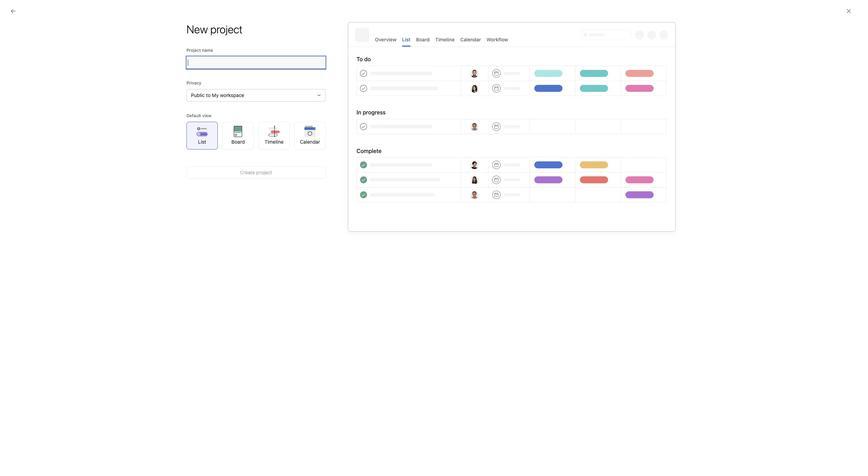 Task type: vqa. For each thing, say whether or not it's contained in the screenshot.
Files
no



Task type: locate. For each thing, give the bounding box(es) containing it.
project
[[353, 134, 368, 140], [571, 139, 587, 145], [381, 154, 397, 160], [257, 170, 272, 176]]

to
[[206, 92, 211, 98], [624, 235, 627, 240]]

team
[[605, 139, 616, 145], [542, 227, 553, 233], [566, 235, 576, 240]]

project up complete
[[353, 134, 368, 140]]

0 vertical spatial to
[[206, 92, 211, 98]]

view
[[202, 113, 212, 118]]

using
[[531, 131, 543, 137]]

1 vertical spatial a
[[540, 235, 542, 240]]

to right hope
[[624, 235, 627, 240]]

new project
[[341, 134, 368, 140]]

0 vertical spatial list
[[403, 37, 411, 42]]

functional
[[357, 154, 380, 160]]

projects
[[316, 110, 342, 118]]

new for new template
[[341, 210, 351, 216]]

goals
[[597, 227, 609, 233]]

new left send
[[472, 186, 481, 192]]

to inside dropdown button
[[206, 92, 211, 98]]

1 vertical spatial list
[[198, 139, 206, 145]]

on
[[588, 139, 594, 145]]

hide sidebar image
[[9, 6, 15, 11]]

here.
[[548, 146, 559, 152]]

public to my workspace
[[191, 92, 244, 98]]

with
[[556, 139, 566, 145]]

list down default view
[[198, 139, 206, 145]]

default
[[187, 113, 201, 118]]

overview
[[375, 37, 397, 42]]

mw
[[499, 155, 507, 160]]

yet
[[610, 227, 617, 233]]

timeline
[[436, 37, 455, 42], [265, 139, 284, 145]]

list
[[403, 37, 411, 42], [198, 139, 206, 145]]

privacy
[[187, 80, 201, 86]]

board
[[416, 37, 430, 42], [232, 139, 245, 145]]

2 vertical spatial new
[[341, 210, 351, 216]]

team left will
[[605, 139, 616, 145]]

1 vertical spatial timeline
[[265, 139, 284, 145]]

0 horizontal spatial a
[[540, 235, 542, 240]]

this is a preview of your project image
[[348, 22, 676, 232]]

to left my
[[206, 92, 211, 98]]

in progress
[[357, 109, 386, 116]]

project right create
[[257, 170, 272, 176]]

all
[[359, 232, 364, 237]]

0 horizontal spatial board
[[232, 139, 245, 145]]

public to my workspace button
[[187, 89, 326, 102]]

new for new send feedback
[[472, 186, 481, 192]]

new
[[341, 134, 351, 140], [472, 186, 481, 192], [341, 210, 351, 216]]

projects.
[[564, 131, 583, 137]]

1 horizontal spatial a
[[567, 139, 570, 145]]

a inside this team hasn't created any goals yet add a goal so the team can see what you hope to achieve.
[[540, 235, 542, 240]]

project down projects.
[[571, 139, 587, 145]]

a right with
[[567, 139, 570, 145]]

0 vertical spatial team
[[605, 139, 616, 145]]

add
[[531, 235, 539, 240]]

new left template
[[341, 210, 351, 216]]

workspace
[[220, 92, 244, 98]]

0 vertical spatial new
[[341, 134, 351, 140]]

0 vertical spatial a
[[567, 139, 570, 145]]

new template
[[341, 210, 373, 216]]

a right add at the right of page
[[540, 235, 542, 240]]

team up goal at the right of the page
[[542, 227, 553, 233]]

calendar down 'projects'
[[300, 139, 320, 145]]

calendar
[[461, 37, 481, 42], [300, 139, 320, 145]]

can
[[577, 235, 584, 240]]

a
[[567, 139, 570, 145], [540, 235, 542, 240]]

close image
[[847, 8, 852, 14]]

calendar left workflow
[[461, 37, 481, 42]]

2 horizontal spatial team
[[605, 139, 616, 145]]

information
[[548, 123, 573, 129]]

appear
[[531, 146, 546, 152]]

project name
[[187, 48, 213, 53]]

team right the
[[566, 235, 576, 240]]

0 horizontal spatial calendar
[[300, 139, 320, 145]]

1 vertical spatial team
[[542, 227, 553, 233]]

0 vertical spatial calendar
[[461, 37, 481, 42]]

1 horizontal spatial to
[[624, 235, 627, 240]]

to do
[[357, 56, 371, 62]]

1 horizontal spatial team
[[566, 235, 576, 240]]

associated
[[531, 139, 555, 145]]

project
[[187, 48, 201, 53]]

go back image
[[10, 8, 16, 14]]

this team hasn't created any goals yet add a goal so the team can see what you hope to achieve.
[[531, 227, 627, 247]]

created
[[569, 227, 586, 233]]

1 vertical spatial new
[[472, 186, 481, 192]]

new send feedback
[[472, 186, 513, 192]]

explore all templates
[[341, 232, 388, 237]]

0 horizontal spatial to
[[206, 92, 211, 98]]

collect
[[531, 123, 547, 129]]

the
[[559, 235, 565, 240]]

1 horizontal spatial calendar
[[461, 37, 481, 42]]

explore
[[341, 232, 358, 237]]

what
[[594, 235, 603, 240]]

1 horizontal spatial list
[[403, 37, 411, 42]]

list box
[[349, 3, 516, 14]]

any
[[585, 131, 593, 137]]

so
[[553, 235, 557, 240]]

project inside collect information from your teammates using forms in projects. any form associated with a project on this team will appear here.
[[571, 139, 587, 145]]

name
[[202, 48, 213, 53]]

send feedback link
[[484, 186, 513, 192]]

1 vertical spatial to
[[624, 235, 627, 240]]

plan
[[399, 154, 408, 160]]

list right overview
[[403, 37, 411, 42]]

0 vertical spatial timeline
[[436, 37, 455, 42]]

0 vertical spatial board
[[416, 37, 430, 42]]

members (1)
[[316, 57, 356, 65]]

new up cross-
[[341, 134, 351, 140]]

0 horizontal spatial list
[[198, 139, 206, 145]]



Task type: describe. For each thing, give the bounding box(es) containing it.
hasn't
[[554, 227, 568, 233]]

default view
[[187, 113, 212, 118]]

from
[[575, 123, 585, 129]]

a inside collect information from your teammates using forms in projects. any form associated with a project on this team will appear here.
[[567, 139, 570, 145]]

new project
[[187, 23, 243, 36]]

feedback
[[495, 186, 513, 192]]

will
[[617, 139, 624, 145]]

hope
[[612, 235, 622, 240]]

0 horizontal spatial team
[[542, 227, 553, 233]]

workflow
[[487, 37, 509, 42]]

create
[[240, 170, 255, 176]]

project left plan
[[381, 154, 397, 160]]

to inside this team hasn't created any goals yet add a goal so the team can see what you hope to achieve.
[[624, 235, 627, 240]]

cross-functional project plan
[[341, 154, 408, 160]]

create project button
[[187, 166, 326, 179]]

2 vertical spatial team
[[566, 235, 576, 240]]

Project name text field
[[187, 56, 326, 69]]

form
[[595, 131, 605, 137]]

teammates
[[598, 123, 623, 129]]

your
[[586, 123, 596, 129]]

0 horizontal spatial timeline
[[265, 139, 284, 145]]

forms
[[544, 131, 557, 137]]

1 horizontal spatial timeline
[[436, 37, 455, 42]]

collect information from your teammates using forms in projects. any form associated with a project on this team will appear here.
[[531, 123, 624, 152]]

create project
[[240, 170, 272, 176]]

send
[[484, 186, 494, 192]]

1 vertical spatial calendar
[[300, 139, 320, 145]]

this
[[531, 227, 540, 233]]

1 horizontal spatial board
[[416, 37, 430, 42]]

any
[[588, 227, 596, 233]]

team inside collect information from your teammates using forms in projects. any form associated with a project on this team will appear here.
[[605, 139, 616, 145]]

template
[[353, 210, 373, 216]]

you
[[604, 235, 611, 240]]

1 vertical spatial board
[[232, 139, 245, 145]]

see
[[585, 235, 592, 240]]

in
[[558, 131, 562, 137]]

complete
[[357, 148, 382, 154]]

public
[[191, 92, 205, 98]]

templates
[[366, 232, 388, 237]]

achieve.
[[531, 241, 547, 247]]

project inside button
[[257, 170, 272, 176]]

templates
[[316, 187, 349, 195]]

new for new project
[[341, 134, 351, 140]]

goal
[[543, 235, 552, 240]]

my
[[212, 92, 219, 98]]

this
[[595, 139, 603, 145]]

cross-
[[341, 154, 357, 160]]



